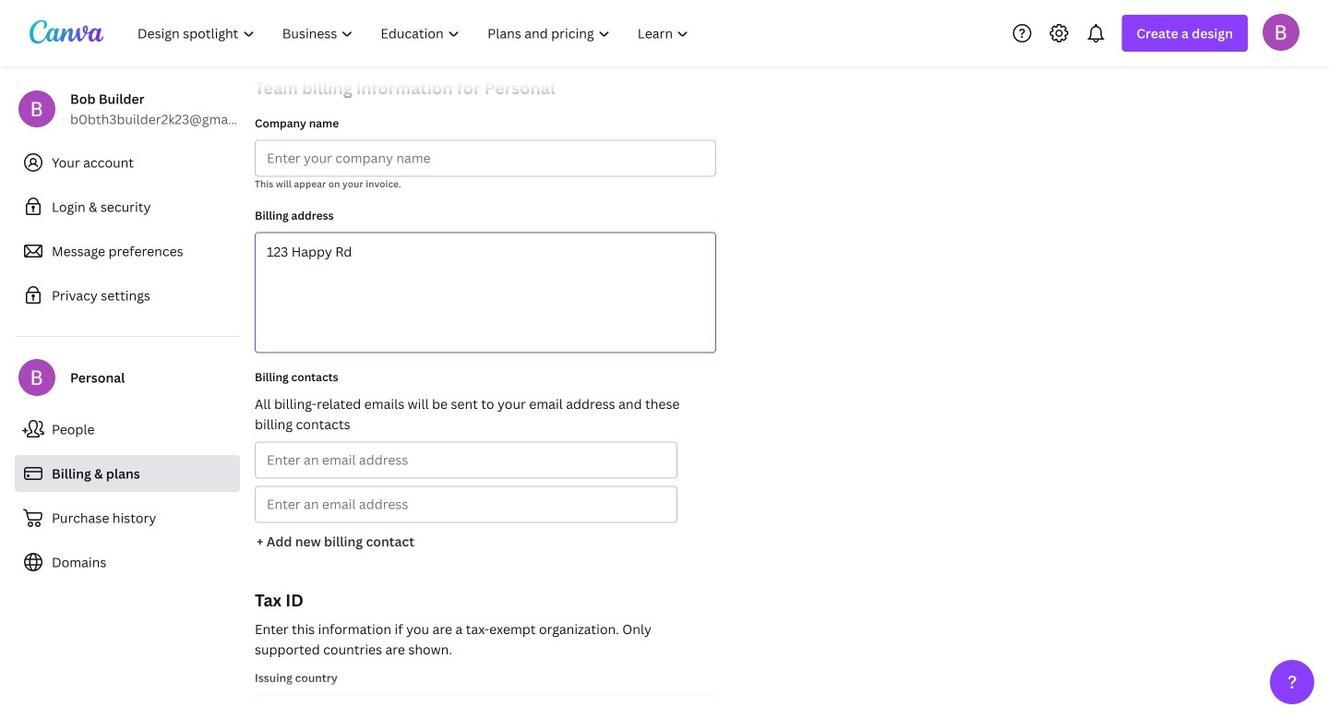 Task type: locate. For each thing, give the bounding box(es) containing it.
None button
[[255, 695, 716, 719]]

Enter your company address text field
[[256, 233, 715, 352]]

Enter an email address text field
[[267, 443, 666, 478]]



Task type: vqa. For each thing, say whether or not it's contained in the screenshot.
Enter an email address text box
yes



Task type: describe. For each thing, give the bounding box(es) containing it.
bob builder image
[[1263, 14, 1300, 51]]

top level navigation element
[[126, 15, 705, 52]]

Enter your company name text field
[[267, 141, 704, 176]]

Enter an email address text field
[[267, 487, 666, 522]]



